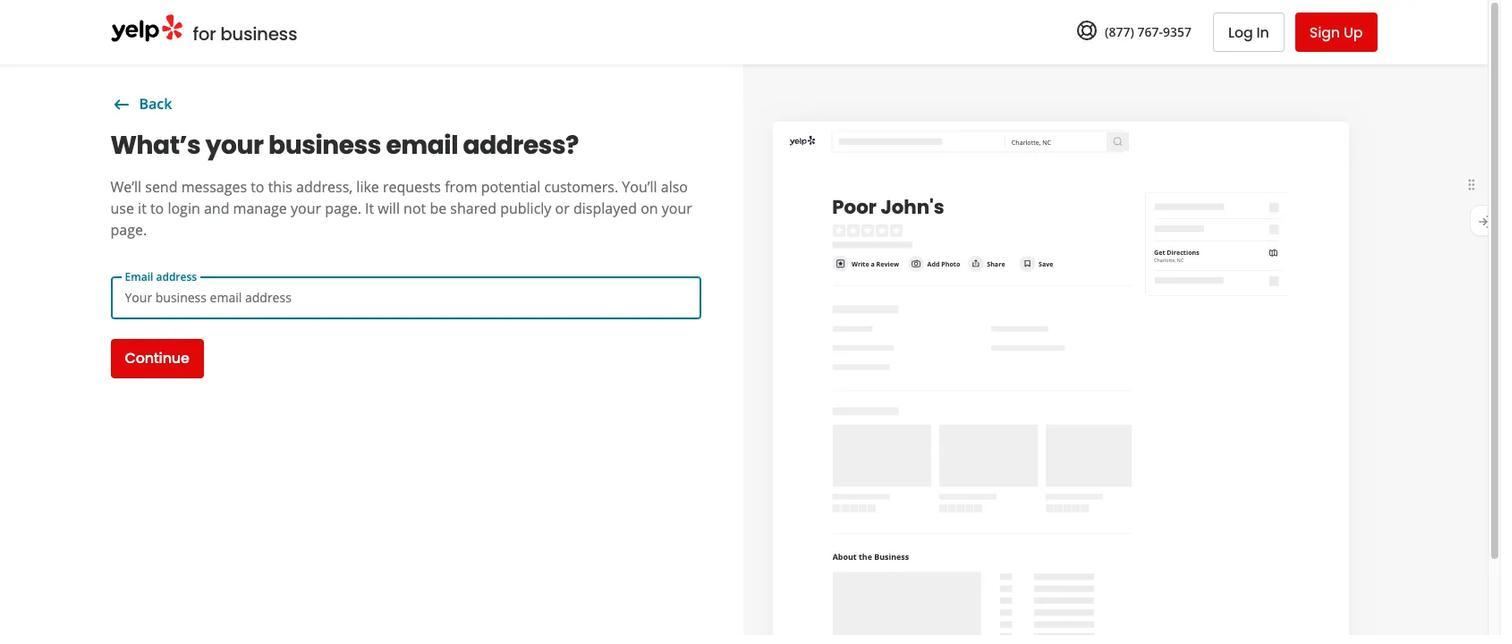 Task type: locate. For each thing, give the bounding box(es) containing it.
page. left it
[[325, 198, 361, 218]]

business
[[220, 21, 297, 47], [269, 128, 381, 163]]

business up the "address,"
[[269, 128, 381, 163]]

continue form
[[89, 269, 701, 378]]

24 arrow left v2 image
[[111, 94, 132, 115]]

customers.
[[544, 177, 618, 197]]

log in
[[1229, 22, 1269, 43]]

to
[[251, 177, 264, 197], [150, 198, 164, 218]]

(877) 767-9357
[[1105, 23, 1192, 40]]

1 horizontal spatial page.
[[325, 198, 361, 218]]

we'll
[[111, 177, 141, 197]]

for
[[193, 21, 216, 47]]

send
[[145, 177, 178, 197]]

email
[[125, 269, 153, 284]]

this
[[268, 177, 292, 197]]

address?
[[463, 128, 579, 163]]

potential
[[481, 177, 541, 197]]

address,
[[296, 177, 353, 197]]

your down the "address,"
[[291, 198, 321, 218]]

on
[[641, 198, 658, 218]]

2 horizontal spatial your
[[662, 198, 692, 218]]

your up messages
[[206, 128, 264, 163]]

you'll
[[622, 177, 657, 197]]

24 support outline v2 image
[[1076, 20, 1098, 42]]

to right it
[[150, 198, 164, 218]]

your
[[206, 128, 264, 163], [291, 198, 321, 218], [662, 198, 692, 218]]

we'll send messages to this address, like requests from potential customers. you'll also use it to login and manage your page. it will not be shared publicly or displayed on your page.
[[111, 177, 692, 240]]

0 horizontal spatial to
[[150, 198, 164, 218]]

what's
[[111, 128, 201, 163]]

login
[[168, 198, 200, 218]]

business right for
[[220, 21, 297, 47]]

log in link
[[1213, 13, 1285, 52]]

1 vertical spatial page.
[[111, 220, 147, 240]]

Your business email address email field
[[111, 276, 701, 319]]

page. down use
[[111, 220, 147, 240]]

publicly
[[500, 198, 552, 218]]

use
[[111, 198, 134, 218]]

displayed
[[573, 198, 637, 218]]

also
[[661, 177, 688, 197]]

767-
[[1138, 23, 1163, 40]]

from
[[445, 177, 478, 197]]

0 vertical spatial to
[[251, 177, 264, 197]]

0 horizontal spatial your
[[206, 128, 264, 163]]

your down also
[[662, 198, 692, 218]]

for business
[[193, 21, 297, 47]]

to up manage
[[251, 177, 264, 197]]

sign
[[1310, 22, 1340, 43]]

0 vertical spatial page.
[[325, 198, 361, 218]]

1 horizontal spatial to
[[251, 177, 264, 197]]

page.
[[325, 198, 361, 218], [111, 220, 147, 240]]



Task type: vqa. For each thing, say whether or not it's contained in the screenshot.
the middle the your
yes



Task type: describe. For each thing, give the bounding box(es) containing it.
0 horizontal spatial page.
[[111, 220, 147, 240]]

0 vertical spatial business
[[220, 21, 297, 47]]

what's your business email address?
[[111, 128, 579, 163]]

(877)
[[1105, 23, 1135, 40]]

log
[[1229, 22, 1253, 43]]

1 horizontal spatial your
[[291, 198, 321, 218]]

continue
[[125, 348, 189, 369]]

1 vertical spatial business
[[269, 128, 381, 163]]

it
[[365, 198, 374, 218]]

manage
[[233, 198, 287, 218]]

email address
[[125, 269, 197, 284]]

sign up
[[1310, 22, 1363, 43]]

requests
[[383, 177, 441, 197]]

will
[[378, 198, 400, 218]]

back button
[[111, 93, 172, 115]]

in
[[1257, 22, 1269, 43]]

not
[[404, 198, 426, 218]]

or
[[555, 198, 570, 218]]

it
[[138, 198, 147, 218]]

email
[[386, 128, 458, 163]]

be
[[430, 198, 447, 218]]

shared
[[450, 198, 497, 218]]

and
[[204, 198, 229, 218]]

1 vertical spatial to
[[150, 198, 164, 218]]

up
[[1344, 22, 1363, 43]]

(877) 767-9357 link
[[1105, 23, 1192, 41]]

like
[[356, 177, 379, 197]]

sign up link
[[1295, 13, 1378, 52]]

continue button
[[111, 339, 204, 378]]

messages
[[181, 177, 247, 197]]

9357
[[1163, 23, 1192, 40]]

address
[[156, 269, 197, 284]]

back
[[139, 94, 172, 114]]



